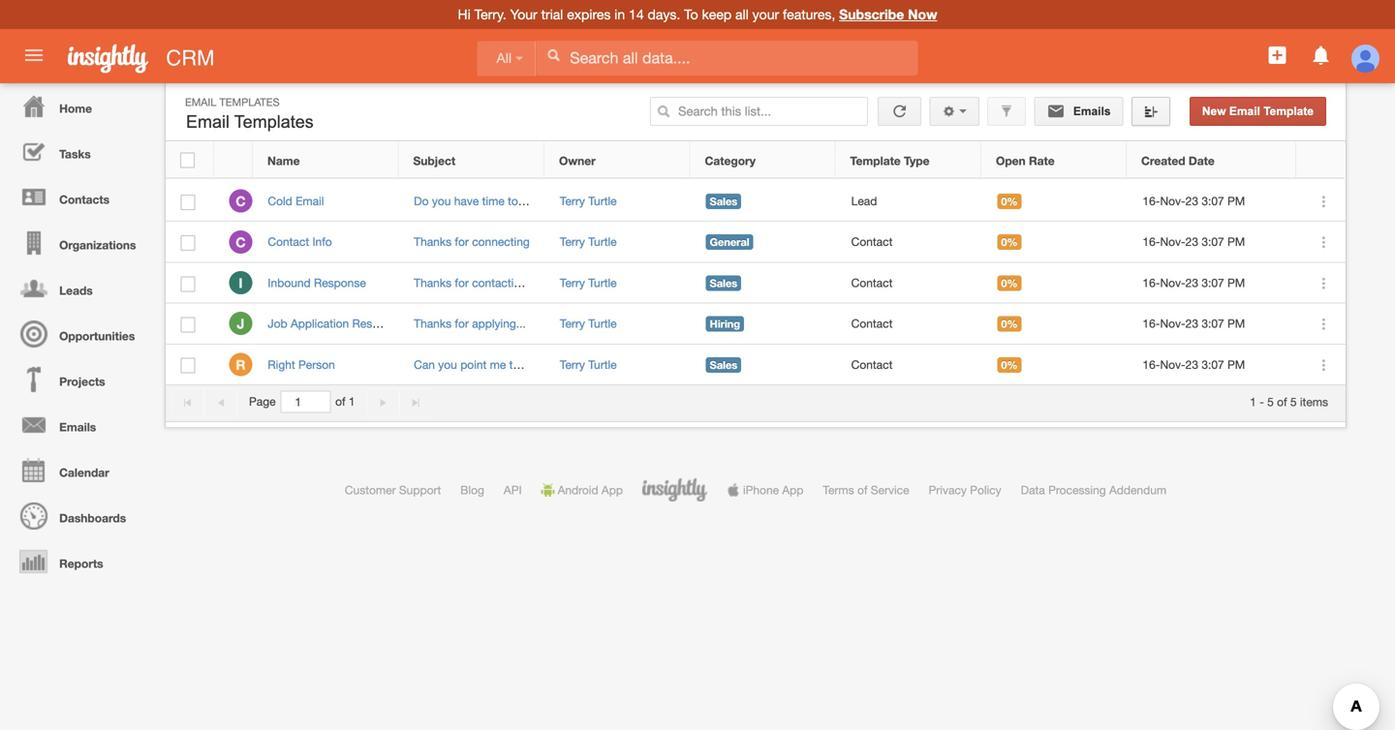 Task type: vqa. For each thing, say whether or not it's contained in the screenshot.


Task type: describe. For each thing, give the bounding box(es) containing it.
terms
[[823, 484, 855, 497]]

items
[[1301, 395, 1329, 409]]

connect?
[[522, 194, 570, 208]]

4 16-nov-23 3:07 pm cell from the top
[[1128, 304, 1298, 345]]

cog image
[[943, 105, 956, 118]]

contact info
[[268, 235, 332, 249]]

lead
[[852, 194, 878, 208]]

template type
[[851, 154, 930, 168]]

show list view filters image
[[1001, 105, 1014, 118]]

iphone app
[[743, 484, 804, 497]]

projects link
[[5, 357, 155, 402]]

for inside the j row
[[455, 317, 469, 331]]

data
[[1021, 484, 1046, 497]]

terry turtle for can you point me to the right person?
[[560, 358, 617, 372]]

subject
[[413, 154, 456, 168]]

2 nov- from the top
[[1161, 235, 1186, 249]]

leads
[[59, 284, 93, 298]]

16- for us.
[[1143, 276, 1161, 290]]

processing
[[1049, 484, 1107, 497]]

info
[[313, 235, 332, 249]]

api
[[504, 484, 522, 497]]

2 16- from the top
[[1143, 235, 1161, 249]]

r
[[236, 357, 246, 373]]

policy
[[970, 484, 1002, 497]]

sales cell for c
[[691, 181, 837, 222]]

projects
[[59, 375, 105, 389]]

4 terry turtle link from the top
[[560, 317, 617, 331]]

customer support
[[345, 484, 441, 497]]

terry turtle for do you have time to connect?
[[560, 194, 617, 208]]

opportunities link
[[5, 311, 155, 357]]

1 horizontal spatial emails
[[1071, 105, 1111, 118]]

response inside i row
[[314, 276, 366, 290]]

sales cell for i
[[691, 263, 837, 304]]

home link
[[5, 83, 155, 129]]

cold
[[268, 194, 293, 208]]

android app
[[558, 484, 623, 497]]

general
[[710, 236, 750, 249]]

16-nov-23 3:07 pm for time
[[1143, 194, 1246, 208]]

point
[[461, 358, 487, 372]]

contacts link
[[5, 174, 155, 220]]

app for iphone app
[[783, 484, 804, 497]]

cold email link
[[268, 194, 334, 208]]

subscribe
[[840, 6, 905, 22]]

terms of service link
[[823, 484, 910, 497]]

rate
[[1029, 154, 1055, 168]]

category
[[705, 154, 756, 168]]

created date
[[1142, 154, 1215, 168]]

dashboards
[[59, 512, 126, 525]]

owner
[[559, 154, 596, 168]]

to
[[684, 6, 699, 22]]

me
[[490, 358, 506, 372]]

c for contact info
[[236, 234, 246, 250]]

0 horizontal spatial of
[[336, 395, 346, 409]]

calendar
[[59, 466, 109, 480]]

right
[[268, 358, 295, 372]]

subscribe now link
[[840, 6, 938, 22]]

privacy
[[929, 484, 967, 497]]

pm inside the j row
[[1228, 317, 1246, 331]]

person
[[299, 358, 335, 372]]

can
[[414, 358, 435, 372]]

3:07 for us.
[[1202, 276, 1225, 290]]

organizations link
[[5, 220, 155, 266]]

3:07 for me
[[1202, 358, 1225, 372]]

16-nov-23 3:07 pm cell for me
[[1128, 345, 1298, 386]]

privacy policy link
[[929, 484, 1002, 497]]

you for c
[[432, 194, 451, 208]]

nov- for me
[[1161, 358, 1186, 372]]

23 for time
[[1186, 194, 1199, 208]]

contacts
[[59, 193, 110, 206]]

Search this list... text field
[[651, 97, 869, 126]]

inbound
[[268, 276, 311, 290]]

show sidebar image
[[1145, 105, 1158, 118]]

pm for me
[[1228, 358, 1246, 372]]

new
[[1203, 105, 1227, 118]]

thanks for contacting us.
[[414, 276, 546, 290]]

16-nov-23 3:07 pm cell for us.
[[1128, 263, 1298, 304]]

terry turtle inside the j row
[[560, 317, 617, 331]]

refresh list image
[[891, 105, 909, 118]]

r row
[[166, 345, 1346, 386]]

leads link
[[5, 266, 155, 311]]

of 1
[[336, 395, 355, 409]]

data processing addendum link
[[1021, 484, 1167, 497]]

1 5 from the left
[[1268, 395, 1274, 409]]

search image
[[657, 105, 671, 118]]

iphone
[[743, 484, 779, 497]]

applying...
[[472, 317, 526, 331]]

contact cell for c
[[837, 222, 983, 263]]

android app link
[[541, 484, 623, 497]]

support
[[399, 484, 441, 497]]

sales cell for r
[[691, 345, 837, 386]]

1 c row from the top
[[166, 181, 1346, 222]]

0% cell for me
[[983, 345, 1128, 386]]

16- for me
[[1143, 358, 1161, 372]]

2 horizontal spatial of
[[1278, 395, 1288, 409]]

contact cell for i
[[837, 263, 983, 304]]

calendar link
[[5, 448, 155, 493]]

addendum
[[1110, 484, 1167, 497]]

in
[[615, 6, 625, 22]]

cold email
[[268, 194, 324, 208]]

j
[[237, 316, 245, 332]]

c link for cold email
[[229, 190, 252, 213]]

turtle for thanks for contacting us.
[[589, 276, 617, 290]]

now
[[908, 6, 938, 22]]

thanks for contacting us. link
[[414, 276, 546, 290]]

-
[[1260, 395, 1265, 409]]

to for c
[[508, 194, 518, 208]]

3:07 inside the j row
[[1202, 317, 1225, 331]]

pm for time
[[1228, 194, 1246, 208]]

time
[[482, 194, 505, 208]]

notifications image
[[1310, 44, 1333, 67]]

terry turtle for thanks for connecting
[[560, 235, 617, 249]]

terry for thanks for contacting us.
[[560, 276, 585, 290]]

android
[[558, 484, 599, 497]]

1 1 from the left
[[349, 395, 355, 409]]

1 horizontal spatial of
[[858, 484, 868, 497]]

pm for us.
[[1228, 276, 1246, 290]]

thanks for c
[[414, 235, 452, 249]]

thanks inside the j row
[[414, 317, 452, 331]]

privacy policy
[[929, 484, 1002, 497]]

0% for time
[[1002, 195, 1018, 208]]

terry for thanks for connecting
[[560, 235, 585, 249]]

terry turtle for thanks for contacting us.
[[560, 276, 617, 290]]



Task type: locate. For each thing, give the bounding box(es) containing it.
1 vertical spatial to
[[510, 358, 520, 372]]

5 right -
[[1268, 395, 1274, 409]]

terry turtle down connect?
[[560, 235, 617, 249]]

1 app from the left
[[602, 484, 623, 497]]

general cell
[[691, 222, 837, 263]]

3 0% from the top
[[1002, 277, 1018, 290]]

right person
[[268, 358, 335, 372]]

sales down the hiring
[[710, 359, 738, 372]]

5 nov- from the top
[[1161, 358, 1186, 372]]

iphone app link
[[727, 484, 804, 497]]

4 terry from the top
[[560, 317, 585, 331]]

terry down owner
[[560, 194, 585, 208]]

1 vertical spatial emails link
[[5, 402, 155, 448]]

16-nov-23 3:07 pm inside i row
[[1143, 276, 1246, 290]]

contact inside i row
[[852, 276, 893, 290]]

2 vertical spatial sales cell
[[691, 345, 837, 386]]

customer support link
[[345, 484, 441, 497]]

0 horizontal spatial emails
[[59, 421, 96, 434]]

to for r
[[510, 358, 520, 372]]

1 contact cell from the top
[[837, 222, 983, 263]]

0 vertical spatial emails link
[[1035, 97, 1124, 126]]

type
[[904, 154, 930, 168]]

of right 1 field
[[336, 395, 346, 409]]

r link
[[229, 353, 252, 376]]

terry turtle inside r row
[[560, 358, 617, 372]]

c link left cold
[[229, 190, 252, 213]]

pm inside r row
[[1228, 358, 1246, 372]]

16-nov-23 3:07 pm inside the j row
[[1143, 317, 1246, 331]]

1 vertical spatial thanks
[[414, 276, 452, 290]]

terry turtle
[[560, 194, 617, 208], [560, 235, 617, 249], [560, 276, 617, 290], [560, 317, 617, 331], [560, 358, 617, 372]]

5 0% cell from the top
[[983, 345, 1128, 386]]

contact info link
[[268, 235, 342, 249]]

3 nov- from the top
[[1161, 276, 1186, 290]]

c row down category
[[166, 181, 1346, 222]]

home
[[59, 102, 92, 115]]

terry turtle inside i row
[[560, 276, 617, 290]]

us.
[[530, 276, 546, 290]]

2 app from the left
[[783, 484, 804, 497]]

row containing name
[[166, 142, 1345, 179]]

inbound response link
[[268, 276, 376, 290]]

turtle inside the j row
[[589, 317, 617, 331]]

sales cell down the hiring
[[691, 345, 837, 386]]

2 23 from the top
[[1186, 235, 1199, 249]]

row
[[166, 142, 1345, 179]]

4 0% from the top
[[1002, 318, 1018, 331]]

0 horizontal spatial app
[[602, 484, 623, 497]]

contact cell for j
[[837, 304, 983, 345]]

2 for from the top
[[455, 276, 469, 290]]

reports link
[[5, 539, 155, 585]]

your
[[753, 6, 779, 22]]

job application response link
[[268, 317, 414, 331]]

i
[[239, 275, 243, 291]]

terry right us.
[[560, 276, 585, 290]]

crm
[[166, 46, 215, 70]]

1 sales from the top
[[710, 195, 738, 208]]

sales
[[710, 195, 738, 208], [710, 277, 738, 290], [710, 359, 738, 372]]

2 pm from the top
[[1228, 235, 1246, 249]]

email templates button
[[181, 108, 319, 137]]

0 vertical spatial to
[[508, 194, 518, 208]]

sales for r
[[710, 359, 738, 372]]

1 0% cell from the top
[[983, 181, 1128, 222]]

tasks
[[59, 147, 91, 161]]

3:07 inside i row
[[1202, 276, 1225, 290]]

1 thanks from the top
[[414, 235, 452, 249]]

all link
[[477, 41, 536, 76]]

for left connecting
[[455, 235, 469, 249]]

4 3:07 from the top
[[1202, 317, 1225, 331]]

terry turtle link right us.
[[560, 276, 617, 290]]

do you have time to connect?
[[414, 194, 570, 208]]

contact inside r row
[[852, 358, 893, 372]]

hiring cell
[[691, 304, 837, 345]]

0% cell for time
[[983, 181, 1128, 222]]

5 pm from the top
[[1228, 358, 1246, 372]]

0% inside i row
[[1002, 277, 1018, 290]]

terry turtle right us.
[[560, 276, 617, 290]]

thanks for connecting
[[414, 235, 530, 249]]

0% cell
[[983, 181, 1128, 222], [983, 222, 1128, 263], [983, 263, 1128, 304], [983, 304, 1128, 345], [983, 345, 1128, 386]]

row group containing c
[[166, 181, 1346, 386]]

terry down connect?
[[560, 235, 585, 249]]

response right 'application' at the top left of the page
[[352, 317, 405, 331]]

5 16-nov-23 3:07 pm cell from the top
[[1128, 345, 1298, 386]]

thanks up can
[[414, 317, 452, 331]]

3:07 inside r row
[[1202, 358, 1225, 372]]

2 terry turtle from the top
[[560, 235, 617, 249]]

5 terry turtle link from the top
[[560, 358, 617, 372]]

nov- for us.
[[1161, 276, 1186, 290]]

app right iphone
[[783, 484, 804, 497]]

keep
[[702, 6, 732, 22]]

terry turtle link right the
[[560, 358, 617, 372]]

23 inside the j row
[[1186, 317, 1199, 331]]

to inside the c row
[[508, 194, 518, 208]]

1 for from the top
[[455, 235, 469, 249]]

organizations
[[59, 238, 136, 252]]

contact inside the j row
[[852, 317, 893, 331]]

5 left items
[[1291, 395, 1298, 409]]

terry right the
[[560, 358, 585, 372]]

days.
[[648, 6, 681, 22]]

sales up the hiring
[[710, 277, 738, 290]]

you for r
[[438, 358, 457, 372]]

hi terry. your trial expires in 14 days. to keep all your features, subscribe now
[[458, 6, 938, 22]]

None checkbox
[[180, 153, 195, 168], [181, 277, 195, 292], [181, 358, 195, 374], [180, 153, 195, 168], [181, 277, 195, 292], [181, 358, 195, 374]]

2 thanks from the top
[[414, 276, 452, 290]]

1 column header from the left
[[214, 142, 253, 179]]

contact cell for r
[[837, 345, 983, 386]]

contact cell
[[837, 222, 983, 263], [837, 263, 983, 304], [837, 304, 983, 345], [837, 345, 983, 386]]

blog link
[[461, 484, 485, 497]]

1 nov- from the top
[[1161, 194, 1186, 208]]

terry inside i row
[[560, 276, 585, 290]]

terry turtle link for thanks for contacting us.
[[560, 276, 617, 290]]

you right can
[[438, 358, 457, 372]]

1 vertical spatial emails
[[59, 421, 96, 434]]

terry turtle link down connect?
[[560, 235, 617, 249]]

4 pm from the top
[[1228, 317, 1246, 331]]

16-nov-23 3:07 pm
[[1143, 194, 1246, 208], [1143, 235, 1246, 249], [1143, 276, 1246, 290], [1143, 317, 1246, 331], [1143, 358, 1246, 372]]

turtle
[[589, 194, 617, 208], [589, 235, 617, 249], [589, 276, 617, 290], [589, 317, 617, 331], [589, 358, 617, 372]]

nov- for time
[[1161, 194, 1186, 208]]

open rate
[[996, 154, 1055, 168]]

thanks up job application response thanks for applying...
[[414, 276, 452, 290]]

None checkbox
[[181, 195, 195, 210], [181, 236, 195, 251], [181, 317, 195, 333], [181, 195, 195, 210], [181, 236, 195, 251], [181, 317, 195, 333]]

1 vertical spatial c link
[[229, 231, 252, 254]]

emails link up the rate
[[1035, 97, 1124, 126]]

1 16- from the top
[[1143, 194, 1161, 208]]

2 sales from the top
[[710, 277, 738, 290]]

thanks down do
[[414, 235, 452, 249]]

16- for time
[[1143, 194, 1161, 208]]

thanks inside i row
[[414, 276, 452, 290]]

you inside the c row
[[432, 194, 451, 208]]

3 pm from the top
[[1228, 276, 1246, 290]]

16- inside the j row
[[1143, 317, 1161, 331]]

3 sales cell from the top
[[691, 345, 837, 386]]

4 0% cell from the top
[[983, 304, 1128, 345]]

terry turtle link for can you point me to the right person?
[[560, 358, 617, 372]]

job
[[268, 317, 288, 331]]

contact for r
[[852, 358, 893, 372]]

1 vertical spatial template
[[851, 154, 901, 168]]

date
[[1189, 154, 1215, 168]]

1 horizontal spatial emails link
[[1035, 97, 1124, 126]]

1 16-nov-23 3:07 pm cell from the top
[[1128, 181, 1298, 222]]

0 horizontal spatial 1
[[349, 395, 355, 409]]

name
[[268, 154, 300, 168]]

3 0% cell from the top
[[983, 263, 1128, 304]]

23 for us.
[[1186, 276, 1199, 290]]

1 c from the top
[[236, 193, 246, 209]]

3 contact cell from the top
[[837, 304, 983, 345]]

for
[[455, 235, 469, 249], [455, 276, 469, 290], [455, 317, 469, 331]]

1 c link from the top
[[229, 190, 252, 213]]

1 vertical spatial templates
[[234, 112, 314, 132]]

response up job application response link
[[314, 276, 366, 290]]

email templates email templates
[[185, 96, 314, 132]]

0 vertical spatial c link
[[229, 190, 252, 213]]

turtle inside i row
[[589, 276, 617, 290]]

1 vertical spatial you
[[438, 358, 457, 372]]

for for i
[[455, 276, 469, 290]]

1 23 from the top
[[1186, 194, 1199, 208]]

the
[[523, 358, 540, 372]]

1 horizontal spatial 1
[[1251, 395, 1257, 409]]

2 column header from the left
[[1297, 142, 1345, 179]]

14
[[629, 6, 644, 22]]

hi
[[458, 6, 471, 22]]

Search all data.... text field
[[536, 41, 918, 76]]

sales cell down general
[[691, 263, 837, 304]]

0 vertical spatial sales cell
[[691, 181, 837, 222]]

0 horizontal spatial 5
[[1268, 395, 1274, 409]]

c link
[[229, 190, 252, 213], [229, 231, 252, 254]]

page
[[249, 395, 276, 409]]

template left type
[[851, 154, 901, 168]]

23 for me
[[1186, 358, 1199, 372]]

app right android
[[602, 484, 623, 497]]

to right time
[[508, 194, 518, 208]]

0 vertical spatial template
[[1264, 105, 1314, 118]]

for left applying... at the top left of page
[[455, 317, 469, 331]]

0% for me
[[1002, 359, 1018, 372]]

0 horizontal spatial emails link
[[5, 402, 155, 448]]

2 c link from the top
[[229, 231, 252, 254]]

1 horizontal spatial 5
[[1291, 395, 1298, 409]]

thanks for i
[[414, 276, 452, 290]]

0% inside r row
[[1002, 359, 1018, 372]]

sales for i
[[710, 277, 738, 290]]

2 16-nov-23 3:07 pm cell from the top
[[1128, 222, 1298, 263]]

terry for can you point me to the right person?
[[560, 358, 585, 372]]

1 terry turtle from the top
[[560, 194, 617, 208]]

all
[[736, 6, 749, 22]]

16-nov-23 3:07 pm cell
[[1128, 181, 1298, 222], [1128, 222, 1298, 263], [1128, 263, 1298, 304], [1128, 304, 1298, 345], [1128, 345, 1298, 386]]

terry up person?
[[560, 317, 585, 331]]

1 vertical spatial c
[[236, 234, 246, 250]]

16-nov-23 3:07 pm for us.
[[1143, 276, 1246, 290]]

can you point me to the right person? link
[[414, 358, 612, 372]]

right person link
[[268, 358, 345, 372]]

1 pm from the top
[[1228, 194, 1246, 208]]

1 sales cell from the top
[[691, 181, 837, 222]]

column header down new email template link
[[1297, 142, 1345, 179]]

contact for i
[[852, 276, 893, 290]]

0 vertical spatial c
[[236, 193, 246, 209]]

to inside r row
[[510, 358, 520, 372]]

5 terry turtle from the top
[[560, 358, 617, 372]]

1 left -
[[1251, 395, 1257, 409]]

2 turtle from the top
[[589, 235, 617, 249]]

1 turtle from the top
[[589, 194, 617, 208]]

thanks
[[414, 235, 452, 249], [414, 276, 452, 290], [414, 317, 452, 331]]

23 inside i row
[[1186, 276, 1199, 290]]

4 nov- from the top
[[1161, 317, 1186, 331]]

pm
[[1228, 194, 1246, 208], [1228, 235, 1246, 249], [1228, 276, 1246, 290], [1228, 317, 1246, 331], [1228, 358, 1246, 372]]

2 3:07 from the top
[[1202, 235, 1225, 249]]

5 16- from the top
[[1143, 358, 1161, 372]]

nov- inside the j row
[[1161, 317, 1186, 331]]

5 turtle from the top
[[589, 358, 617, 372]]

1 horizontal spatial app
[[783, 484, 804, 497]]

0% for us.
[[1002, 277, 1018, 290]]

nov- inside r row
[[1161, 358, 1186, 372]]

terry turtle up person?
[[560, 317, 617, 331]]

2 0% cell from the top
[[983, 222, 1128, 263]]

have
[[454, 194, 479, 208]]

terry inside the j row
[[560, 317, 585, 331]]

3 16-nov-23 3:07 pm from the top
[[1143, 276, 1246, 290]]

1 vertical spatial sales
[[710, 277, 738, 290]]

terry turtle link for thanks for connecting
[[560, 235, 617, 249]]

you right do
[[432, 194, 451, 208]]

0%
[[1002, 195, 1018, 208], [1002, 236, 1018, 249], [1002, 277, 1018, 290], [1002, 318, 1018, 331], [1002, 359, 1018, 372]]

contact for c
[[852, 235, 893, 249]]

0 vertical spatial templates
[[220, 96, 280, 109]]

2 vertical spatial for
[[455, 317, 469, 331]]

16-nov-23 3:07 pm for me
[[1143, 358, 1246, 372]]

terry.
[[475, 6, 507, 22]]

3 thanks from the top
[[414, 317, 452, 331]]

right
[[543, 358, 566, 372]]

3 terry turtle from the top
[[560, 276, 617, 290]]

white image
[[547, 48, 561, 62]]

1 field
[[281, 392, 330, 413]]

lead cell
[[837, 181, 983, 222]]

1 0% from the top
[[1002, 195, 1018, 208]]

1 terry from the top
[[560, 194, 585, 208]]

2 c from the top
[[236, 234, 246, 250]]

you inside r row
[[438, 358, 457, 372]]

sales cell
[[691, 181, 837, 222], [691, 263, 837, 304], [691, 345, 837, 386]]

opportunities
[[59, 330, 135, 343]]

emails link down projects
[[5, 402, 155, 448]]

4 terry turtle from the top
[[560, 317, 617, 331]]

5 terry from the top
[[560, 358, 585, 372]]

thanks for connecting link
[[414, 235, 530, 249]]

4 16-nov-23 3:07 pm from the top
[[1143, 317, 1246, 331]]

terry turtle right the
[[560, 358, 617, 372]]

sales for c
[[710, 195, 738, 208]]

do you have time to connect? link
[[414, 194, 570, 208]]

terry inside r row
[[560, 358, 585, 372]]

0 vertical spatial you
[[432, 194, 451, 208]]

to right me at left
[[510, 358, 520, 372]]

terry for do you have time to connect?
[[560, 194, 585, 208]]

open
[[996, 154, 1026, 168]]

turtle inside r row
[[589, 358, 617, 372]]

blog
[[461, 484, 485, 497]]

j row
[[166, 304, 1346, 345]]

column header
[[214, 142, 253, 179], [1297, 142, 1345, 179]]

16-nov-23 3:07 pm inside r row
[[1143, 358, 1246, 372]]

0% inside the j row
[[1002, 318, 1018, 331]]

terry turtle link up person?
[[560, 317, 617, 331]]

template down notifications icon
[[1264, 105, 1314, 118]]

0 vertical spatial thanks
[[414, 235, 452, 249]]

0 vertical spatial sales
[[710, 195, 738, 208]]

c link for contact info
[[229, 231, 252, 254]]

1 horizontal spatial template
[[1264, 105, 1314, 118]]

reports
[[59, 557, 103, 571]]

features,
[[783, 6, 836, 22]]

new email template link
[[1190, 97, 1327, 126]]

tasks link
[[5, 129, 155, 174]]

contact
[[268, 235, 309, 249], [852, 235, 893, 249], [852, 276, 893, 290], [852, 317, 893, 331], [852, 358, 893, 372]]

do
[[414, 194, 429, 208]]

contact for j
[[852, 317, 893, 331]]

c up i link on the left of page
[[236, 234, 246, 250]]

terms of service
[[823, 484, 910, 497]]

0 vertical spatial emails
[[1071, 105, 1111, 118]]

sales inside r row
[[710, 359, 738, 372]]

turtle for do you have time to connect?
[[589, 194, 617, 208]]

column header down the email templates "button"
[[214, 142, 253, 179]]

can you point me to the right person?
[[414, 358, 612, 372]]

of right terms
[[858, 484, 868, 497]]

4 turtle from the top
[[589, 317, 617, 331]]

response inside the j row
[[352, 317, 405, 331]]

5 23 from the top
[[1186, 358, 1199, 372]]

4 contact cell from the top
[[837, 345, 983, 386]]

terry turtle link for do you have time to connect?
[[560, 194, 617, 208]]

4 16- from the top
[[1143, 317, 1161, 331]]

0 vertical spatial for
[[455, 235, 469, 249]]

2 sales cell from the top
[[691, 263, 837, 304]]

you
[[432, 194, 451, 208], [438, 358, 457, 372]]

2 c row from the top
[[166, 222, 1346, 263]]

2 terry turtle link from the top
[[560, 235, 617, 249]]

new email template
[[1203, 105, 1314, 118]]

for for c
[[455, 235, 469, 249]]

2 vertical spatial thanks
[[414, 317, 452, 331]]

3 terry turtle link from the top
[[560, 276, 617, 290]]

navigation
[[0, 83, 155, 585]]

16- inside r row
[[1143, 358, 1161, 372]]

5 16-nov-23 3:07 pm from the top
[[1143, 358, 1246, 372]]

sales down category
[[710, 195, 738, 208]]

terry turtle link down owner
[[560, 194, 617, 208]]

2 terry from the top
[[560, 235, 585, 249]]

16- inside i row
[[1143, 276, 1161, 290]]

1 vertical spatial sales cell
[[691, 263, 837, 304]]

1 right 1 field
[[349, 395, 355, 409]]

row group
[[166, 181, 1346, 386]]

sales inside i row
[[710, 277, 738, 290]]

template
[[1264, 105, 1314, 118], [851, 154, 901, 168]]

0 horizontal spatial template
[[851, 154, 901, 168]]

c link up i link on the left of page
[[229, 231, 252, 254]]

5 3:07 from the top
[[1202, 358, 1225, 372]]

3 16- from the top
[[1143, 276, 1161, 290]]

for inside i row
[[455, 276, 469, 290]]

c
[[236, 193, 246, 209], [236, 234, 246, 250]]

turtle for thanks for connecting
[[589, 235, 617, 249]]

c row up the j row
[[166, 222, 1346, 263]]

0% cell for us.
[[983, 263, 1128, 304]]

emails left show sidebar icon
[[1071, 105, 1111, 118]]

all
[[497, 51, 512, 66]]

16-nov-23 3:07 pm cell for time
[[1128, 181, 1298, 222]]

0 vertical spatial response
[[314, 276, 366, 290]]

2 1 from the left
[[1251, 395, 1257, 409]]

3 sales from the top
[[710, 359, 738, 372]]

customer
[[345, 484, 396, 497]]

23 inside r row
[[1186, 358, 1199, 372]]

3:07 for time
[[1202, 194, 1225, 208]]

2 16-nov-23 3:07 pm from the top
[[1143, 235, 1246, 249]]

2 vertical spatial sales
[[710, 359, 738, 372]]

c row
[[166, 181, 1346, 222], [166, 222, 1346, 263]]

navigation containing home
[[0, 83, 155, 585]]

5 0% from the top
[[1002, 359, 1018, 372]]

3 for from the top
[[455, 317, 469, 331]]

i row
[[166, 263, 1346, 304]]

3 terry from the top
[[560, 276, 585, 290]]

3 turtle from the top
[[589, 276, 617, 290]]

pm inside i row
[[1228, 276, 1246, 290]]

3 23 from the top
[[1186, 276, 1199, 290]]

your
[[511, 6, 538, 22]]

1 3:07 from the top
[[1202, 194, 1225, 208]]

c left cold
[[236, 193, 246, 209]]

hiring
[[710, 318, 741, 331]]

2 contact cell from the top
[[837, 263, 983, 304]]

1 - 5 of 5 items
[[1251, 395, 1329, 409]]

1 terry turtle link from the top
[[560, 194, 617, 208]]

4 23 from the top
[[1186, 317, 1199, 331]]

application
[[291, 317, 349, 331]]

app for android app
[[602, 484, 623, 497]]

terry turtle down owner
[[560, 194, 617, 208]]

1 horizontal spatial column header
[[1297, 142, 1345, 179]]

inbound response
[[268, 276, 366, 290]]

api link
[[504, 484, 522, 497]]

person?
[[569, 358, 612, 372]]

email inside row group
[[296, 194, 324, 208]]

for left contacting
[[455, 276, 469, 290]]

3 3:07 from the top
[[1202, 276, 1225, 290]]

3 16-nov-23 3:07 pm cell from the top
[[1128, 263, 1298, 304]]

1 vertical spatial response
[[352, 317, 405, 331]]

2 0% from the top
[[1002, 236, 1018, 249]]

1 16-nov-23 3:07 pm from the top
[[1143, 194, 1246, 208]]

2 5 from the left
[[1291, 395, 1298, 409]]

emails up "calendar" link
[[59, 421, 96, 434]]

sales cell down category
[[691, 181, 837, 222]]

1 vertical spatial for
[[455, 276, 469, 290]]

turtle for can you point me to the right person?
[[589, 358, 617, 372]]

of right -
[[1278, 395, 1288, 409]]

c for cold email
[[236, 193, 246, 209]]

dashboards link
[[5, 493, 155, 539]]

16-
[[1143, 194, 1161, 208], [1143, 235, 1161, 249], [1143, 276, 1161, 290], [1143, 317, 1161, 331], [1143, 358, 1161, 372]]

0 horizontal spatial column header
[[214, 142, 253, 179]]

nov- inside i row
[[1161, 276, 1186, 290]]



